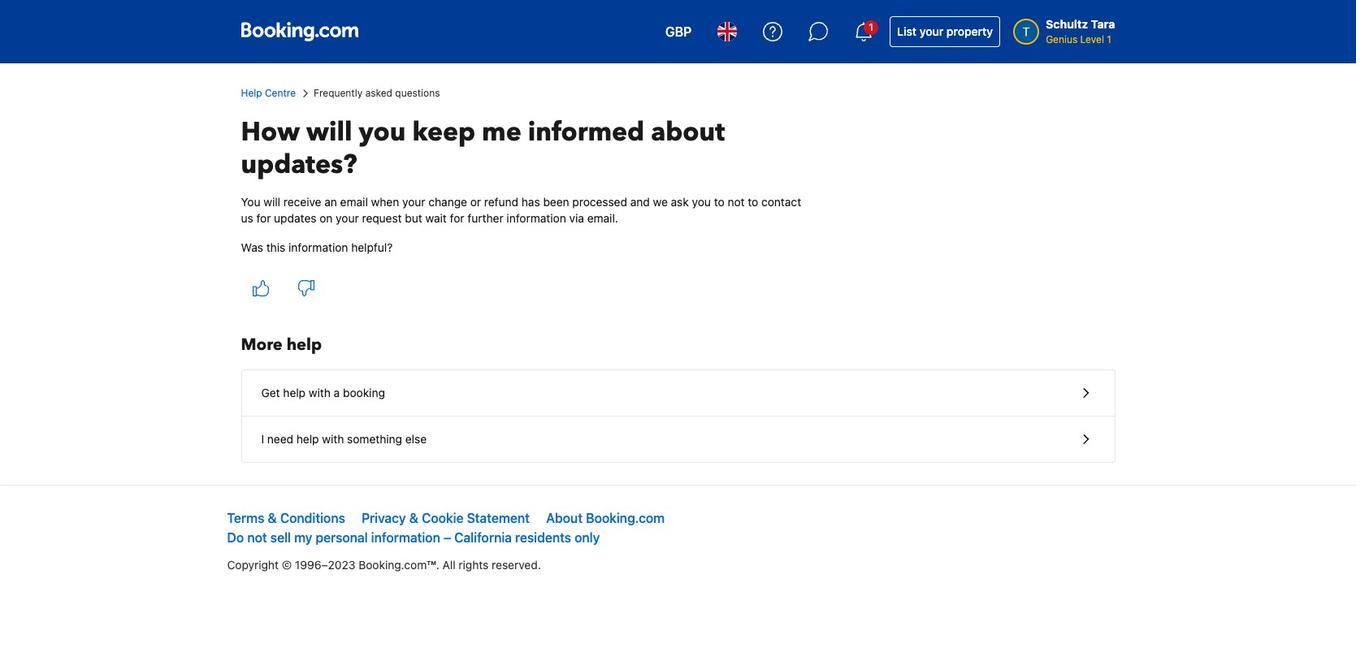 Task type: locate. For each thing, give the bounding box(es) containing it.
will inside the "how will you keep me informed about updates?"
[[307, 115, 352, 150]]

receive
[[284, 195, 322, 209]]

sell
[[271, 531, 291, 546]]

and
[[631, 195, 650, 209]]

1 & from the left
[[268, 511, 277, 526]]

with inside get help with a booking button
[[309, 386, 331, 400]]

your down email
[[336, 211, 359, 225]]

booking.com online hotel reservations image
[[241, 22, 358, 41]]

for
[[256, 211, 271, 225], [450, 211, 465, 225]]

about
[[651, 115, 725, 150]]

will
[[307, 115, 352, 150], [264, 195, 281, 209]]

0 horizontal spatial &
[[268, 511, 277, 526]]

via
[[570, 211, 584, 225]]

else
[[406, 433, 427, 446]]

1 vertical spatial not
[[247, 531, 267, 546]]

0 vertical spatial your
[[920, 24, 944, 38]]

information down has
[[507, 211, 567, 225]]

terms & conditions
[[227, 511, 345, 526]]

cookie
[[422, 511, 464, 526]]

2 horizontal spatial your
[[920, 24, 944, 38]]

your up but
[[402, 195, 426, 209]]

1 horizontal spatial 1
[[1108, 33, 1112, 46]]

refund
[[484, 195, 519, 209]]

informed
[[528, 115, 645, 150]]

1 horizontal spatial will
[[307, 115, 352, 150]]

privacy & cookie statement link
[[362, 511, 530, 526]]

1 horizontal spatial &
[[410, 511, 419, 526]]

will for you
[[264, 195, 281, 209]]

0 horizontal spatial to
[[714, 195, 725, 209]]

reserved.
[[492, 559, 541, 572]]

booking.com™.
[[359, 559, 440, 572]]

not
[[728, 195, 745, 209], [247, 531, 267, 546]]

information down the on
[[289, 241, 348, 254]]

get help with a booking button
[[242, 371, 1115, 417]]

for right us
[[256, 211, 271, 225]]

property
[[947, 24, 994, 38]]

2 vertical spatial your
[[336, 211, 359, 225]]

will inside you will receive an email when your change or refund has been processed and we ask you to not to contact us for updates on your request but wait for further information via email.
[[264, 195, 281, 209]]

& for privacy
[[410, 511, 419, 526]]

1 horizontal spatial not
[[728, 195, 745, 209]]

conditions
[[280, 511, 345, 526]]

help for more
[[287, 334, 322, 356]]

2 & from the left
[[410, 511, 419, 526]]

1 vertical spatial help
[[283, 386, 306, 400]]

1 left list
[[869, 21, 874, 33]]

to
[[714, 195, 725, 209], [748, 195, 759, 209]]

will for how
[[307, 115, 352, 150]]

information inside about booking.com do not sell my personal information – california residents only
[[371, 531, 441, 546]]

schultz
[[1046, 17, 1089, 31]]

get
[[261, 386, 280, 400]]

will right the you
[[264, 195, 281, 209]]

0 vertical spatial with
[[309, 386, 331, 400]]

1 vertical spatial will
[[264, 195, 281, 209]]

we
[[653, 195, 668, 209]]

with left something
[[322, 433, 344, 446]]

questions
[[395, 87, 440, 99]]

1 down "tara"
[[1108, 33, 1112, 46]]

1 horizontal spatial to
[[748, 195, 759, 209]]

0 vertical spatial information
[[507, 211, 567, 225]]

list
[[898, 24, 917, 38]]

1996–2023
[[295, 559, 356, 572]]

help right need
[[297, 433, 319, 446]]

help
[[287, 334, 322, 356], [283, 386, 306, 400], [297, 433, 319, 446]]

& for terms
[[268, 511, 277, 526]]

1 to from the left
[[714, 195, 725, 209]]

will down frequently
[[307, 115, 352, 150]]

0 vertical spatial help
[[287, 334, 322, 356]]

0 horizontal spatial you
[[359, 115, 406, 150]]

keep
[[413, 115, 476, 150]]

to right ask
[[714, 195, 725, 209]]

information up booking.com™.
[[371, 531, 441, 546]]

help inside button
[[283, 386, 306, 400]]

2 vertical spatial help
[[297, 433, 319, 446]]

1 vertical spatial with
[[322, 433, 344, 446]]

1 vertical spatial you
[[692, 195, 711, 209]]

help right more
[[287, 334, 322, 356]]

1 horizontal spatial information
[[371, 531, 441, 546]]

you
[[359, 115, 406, 150], [692, 195, 711, 209]]

all
[[443, 559, 456, 572]]

not inside you will receive an email when your change or refund has been processed and we ask you to not to contact us for updates on your request but wait for further information via email.
[[728, 195, 745, 209]]

you down "asked"
[[359, 115, 406, 150]]

1 horizontal spatial for
[[450, 211, 465, 225]]

but
[[405, 211, 423, 225]]

you inside you will receive an email when your change or refund has been processed and we ask you to not to contact us for updates on your request but wait for further information via email.
[[692, 195, 711, 209]]

about booking.com do not sell my personal information – california residents only
[[227, 511, 665, 546]]

an
[[325, 195, 337, 209]]

copyright
[[227, 559, 279, 572]]

list your property link
[[890, 16, 1001, 47]]

more
[[241, 334, 283, 356]]

email.
[[588, 211, 619, 225]]

information
[[507, 211, 567, 225], [289, 241, 348, 254], [371, 531, 441, 546]]

list your property
[[898, 24, 994, 38]]

1 horizontal spatial you
[[692, 195, 711, 209]]

0 vertical spatial will
[[307, 115, 352, 150]]

0 horizontal spatial not
[[247, 531, 267, 546]]

1 horizontal spatial your
[[402, 195, 426, 209]]

1
[[869, 21, 874, 33], [1108, 33, 1112, 46]]

0 horizontal spatial 1
[[869, 21, 874, 33]]

you
[[241, 195, 261, 209]]

1 vertical spatial information
[[289, 241, 348, 254]]

not inside about booking.com do not sell my personal information – california residents only
[[247, 531, 267, 546]]

0 horizontal spatial for
[[256, 211, 271, 225]]

&
[[268, 511, 277, 526], [410, 511, 419, 526]]

rights
[[459, 559, 489, 572]]

i need help with something else
[[261, 433, 427, 446]]

& up sell
[[268, 511, 277, 526]]

information inside you will receive an email when your change or refund has been processed and we ask you to not to contact us for updates on your request but wait for further information via email.
[[507, 211, 567, 225]]

email
[[340, 195, 368, 209]]

1 inside schultz tara genius level 1
[[1108, 33, 1112, 46]]

0 vertical spatial not
[[728, 195, 745, 209]]

for down the 'change'
[[450, 211, 465, 225]]

contact
[[762, 195, 802, 209]]

ask
[[671, 195, 689, 209]]

wait
[[426, 211, 447, 225]]

a
[[334, 386, 340, 400]]

get help with a booking
[[261, 386, 385, 400]]

0 vertical spatial you
[[359, 115, 406, 150]]

not right the do
[[247, 531, 267, 546]]

to left contact
[[748, 195, 759, 209]]

0 horizontal spatial your
[[336, 211, 359, 225]]

something
[[347, 433, 402, 446]]

help for get
[[283, 386, 306, 400]]

help right get
[[283, 386, 306, 400]]

with
[[309, 386, 331, 400], [322, 433, 344, 446]]

©
[[282, 559, 292, 572]]

you right ask
[[692, 195, 711, 209]]

your
[[920, 24, 944, 38], [402, 195, 426, 209], [336, 211, 359, 225]]

0 horizontal spatial will
[[264, 195, 281, 209]]

when
[[371, 195, 399, 209]]

2 vertical spatial information
[[371, 531, 441, 546]]

2 horizontal spatial information
[[507, 211, 567, 225]]

& up do not sell my personal information – california residents only 'link'
[[410, 511, 419, 526]]

i need help with something else button
[[242, 417, 1115, 463]]

your right list
[[920, 24, 944, 38]]

my
[[294, 531, 313, 546]]

help inside button
[[297, 433, 319, 446]]

with left a
[[309, 386, 331, 400]]

do not sell my personal information – california residents only link
[[227, 531, 600, 546]]

not left contact
[[728, 195, 745, 209]]

this
[[266, 241, 286, 254]]



Task type: describe. For each thing, give the bounding box(es) containing it.
been
[[543, 195, 570, 209]]

centre
[[265, 87, 296, 99]]

help centre
[[241, 87, 296, 99]]

–
[[444, 531, 451, 546]]

change
[[429, 195, 467, 209]]

level
[[1081, 33, 1105, 46]]

on
[[320, 211, 333, 225]]

statement
[[467, 511, 530, 526]]

asked
[[366, 87, 393, 99]]

personal
[[316, 531, 368, 546]]

was
[[241, 241, 263, 254]]

terms
[[227, 511, 265, 526]]

you inside the "how will you keep me informed about updates?"
[[359, 115, 406, 150]]

terms & conditions link
[[227, 511, 345, 526]]

california
[[455, 531, 512, 546]]

us
[[241, 211, 253, 225]]

i
[[261, 433, 264, 446]]

was this information helpful?
[[241, 241, 393, 254]]

has
[[522, 195, 540, 209]]

frequently
[[314, 87, 363, 99]]

1 button
[[845, 12, 884, 51]]

genius
[[1046, 33, 1078, 46]]

booking
[[343, 386, 385, 400]]

about booking.com link
[[546, 511, 665, 526]]

about
[[546, 511, 583, 526]]

how will you keep me informed about updates?
[[241, 115, 725, 183]]

1 for from the left
[[256, 211, 271, 225]]

help centre button
[[241, 86, 296, 101]]

frequently asked questions
[[314, 87, 440, 99]]

helpful?
[[351, 241, 393, 254]]

0 horizontal spatial information
[[289, 241, 348, 254]]

gbp
[[666, 24, 692, 39]]

you will receive an email when your change or refund has been processed and we ask you to not to contact us for updates on your request but wait for further information via email.
[[241, 195, 802, 225]]

privacy & cookie statement
[[362, 511, 530, 526]]

how
[[241, 115, 300, 150]]

gbp button
[[656, 12, 702, 51]]

schultz tara genius level 1
[[1046, 17, 1116, 46]]

updates?
[[241, 147, 357, 183]]

request
[[362, 211, 402, 225]]

further
[[468, 211, 504, 225]]

help
[[241, 87, 262, 99]]

only
[[575, 531, 600, 546]]

copyright © 1996–2023 booking.com™. all rights reserved.
[[227, 559, 541, 572]]

processed
[[573, 195, 628, 209]]

do
[[227, 531, 244, 546]]

privacy
[[362, 511, 406, 526]]

me
[[482, 115, 522, 150]]

residents
[[515, 531, 572, 546]]

1 vertical spatial your
[[402, 195, 426, 209]]

need
[[267, 433, 294, 446]]

2 for from the left
[[450, 211, 465, 225]]

updates
[[274, 211, 317, 225]]

more help
[[241, 334, 322, 356]]

1 inside button
[[869, 21, 874, 33]]

with inside i need help with something else button
[[322, 433, 344, 446]]

booking.com
[[586, 511, 665, 526]]

or
[[471, 195, 481, 209]]

tara
[[1092, 17, 1116, 31]]

2 to from the left
[[748, 195, 759, 209]]



Task type: vqa. For each thing, say whether or not it's contained in the screenshot.
about booking.com do not sell my personal information – california residents only
yes



